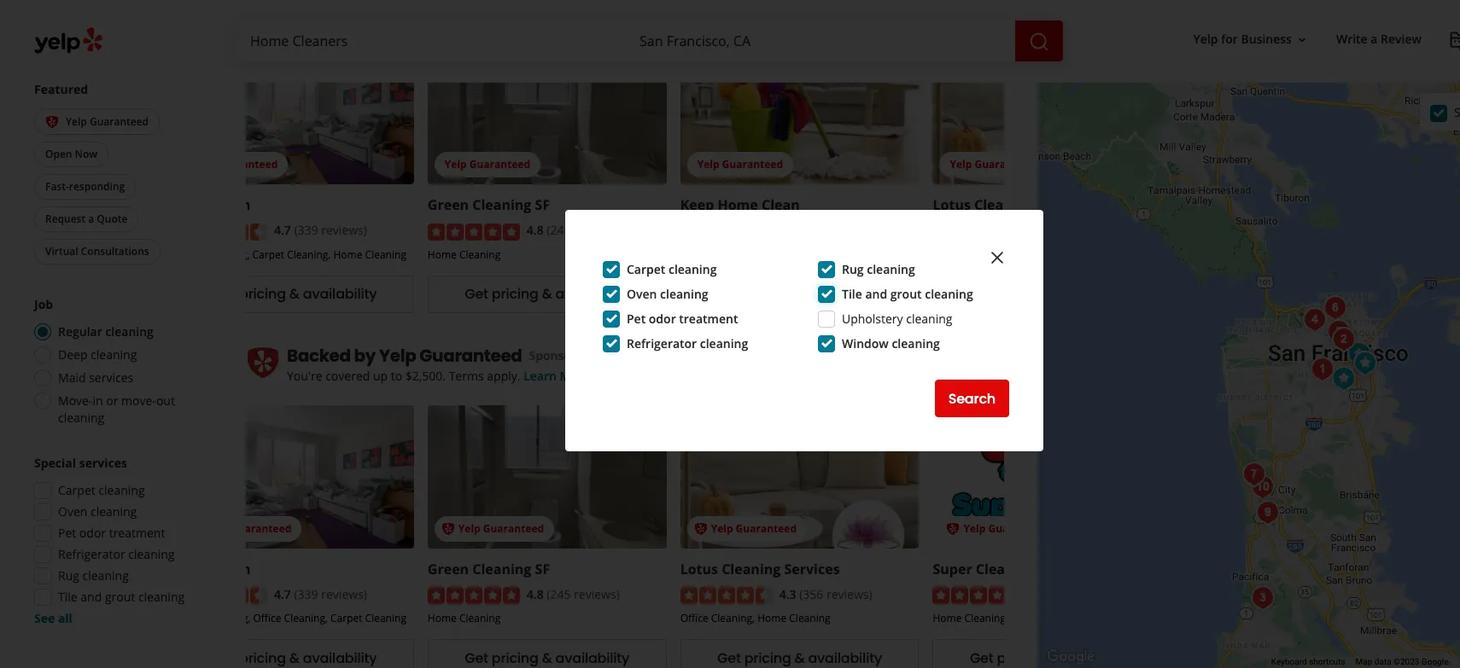 Task type: locate. For each thing, give the bounding box(es) containing it.
4.7 (339 reviews) up office cleaning, carpet cleaning, home cleaning
[[274, 222, 367, 239]]

$2,500. for terms
[[405, 368, 446, 384]]

1 (245 from the top
[[547, 222, 571, 239]]

clean
[[762, 196, 800, 215], [976, 560, 1014, 579]]

4.7 star rating image up home cleaning, office cleaning, carpet cleaning
[[175, 588, 267, 605]]

grout inside search dialog
[[890, 286, 922, 302]]

0 vertical spatial office cleaning, home cleaning
[[933, 247, 1083, 262]]

0 horizontal spatial a
[[88, 212, 94, 226]]

get pricing & availability button
[[175, 276, 414, 313], [428, 276, 667, 313], [680, 276, 919, 313], [933, 276, 1172, 313], [175, 640, 414, 669], [428, 640, 667, 669], [680, 640, 919, 669], [933, 640, 1172, 669]]

regular down filter
[[34, 39, 71, 53]]

2 home cleaning from the top
[[428, 612, 501, 626]]

carpet cleaning down special services
[[58, 482, 145, 499]]

0 vertical spatial lotus
[[933, 196, 971, 215]]

green cleaning sf link
[[428, 196, 550, 215], [428, 560, 550, 579]]

search image
[[1029, 31, 1049, 52]]

odor inside search dialog
[[649, 311, 676, 327]]

0 vertical spatial grout
[[890, 286, 922, 302]]

1 4.7 from the top
[[274, 222, 291, 239]]

0 vertical spatial treatment
[[679, 311, 738, 327]]

lotus cleaning services up close icon
[[933, 196, 1092, 215]]

1 green cleaning sf from the top
[[428, 196, 550, 215]]

oven inside search dialog
[[627, 286, 657, 302]]

1 vertical spatial up
[[373, 368, 388, 384]]

2 to from the top
[[391, 368, 402, 384]]

2 green cleaning sf link from the top
[[428, 560, 550, 579]]

$2,500.
[[405, 4, 446, 20], [405, 368, 446, 384]]

1 vertical spatial rug cleaning
[[58, 568, 129, 584]]

1 4.8 star rating image from the top
[[428, 224, 520, 241]]

carpet
[[252, 247, 284, 262], [627, 261, 665, 278], [58, 482, 95, 499], [330, 612, 362, 626]]

1 vertical spatial more
[[560, 368, 590, 384]]

guaranteed
[[90, 114, 149, 129], [217, 157, 278, 172], [469, 157, 530, 172], [722, 157, 783, 172], [975, 157, 1036, 172], [230, 522, 291, 536], [483, 522, 544, 536], [736, 522, 797, 536], [988, 522, 1049, 536]]

1 vertical spatial 4.7 star rating image
[[175, 588, 267, 605]]

victory's cleaning services image
[[1245, 470, 1279, 505]]

lotus for leftmost lotus cleaning services link
[[680, 560, 718, 579]]

write a review
[[1336, 31, 1422, 47]]

tile inside search dialog
[[842, 286, 862, 302]]

covered for you're covered up to $2,500. learn more
[[325, 4, 370, 20]]

rug cleaning up the upholstery
[[842, 261, 915, 278]]

up for learn
[[373, 4, 388, 20]]

1 horizontal spatial clean
[[976, 560, 1014, 579]]

0 vertical spatial regular
[[34, 39, 71, 53]]

2 $2,500. from the top
[[405, 368, 446, 384]]

yelp guaranteed inside button
[[66, 114, 149, 129]]

a
[[1371, 31, 1378, 47], [88, 212, 94, 226]]

to for terms
[[391, 368, 402, 384]]

guaranteed inside yelp guaranteed button
[[90, 114, 149, 129]]

1 vertical spatial 4.8 (245 reviews)
[[527, 586, 620, 603]]

yelp guaranteed link for the berryclean link related to lotus
[[175, 405, 414, 549]]

0 vertical spatial green
[[428, 196, 469, 215]]

2 sf from the top
[[535, 560, 550, 579]]

business
[[1241, 31, 1292, 47]]

home
[[718, 196, 758, 215], [333, 247, 362, 262], [428, 247, 457, 262], [1010, 247, 1039, 262], [175, 612, 204, 626], [428, 612, 457, 626], [757, 612, 787, 626], [933, 612, 962, 626]]

0 horizontal spatial 16 yelp guaranteed v2 image
[[45, 115, 59, 129]]

0 vertical spatial (245
[[547, 222, 571, 239]]

services up or
[[89, 370, 133, 386]]

1 4.8 (245 reviews) from the top
[[527, 222, 620, 239]]

1 horizontal spatial rug cleaning
[[842, 261, 915, 278]]

(339 for lotus
[[294, 586, 318, 603]]

review
[[1381, 31, 1422, 47]]

berryclean link for lotus
[[175, 560, 251, 579]]

yelp guaranteed link
[[175, 41, 414, 185], [428, 41, 667, 185], [680, 41, 919, 185], [933, 41, 1172, 185], [175, 405, 414, 549], [428, 405, 667, 549], [680, 405, 919, 549], [933, 405, 1172, 549]]

1 horizontal spatial refrigerator
[[627, 336, 697, 352]]

1 horizontal spatial oven
[[627, 286, 657, 302]]

green for lotus cleaning services
[[428, 560, 469, 579]]

learn more link
[[449, 4, 515, 20], [524, 368, 590, 384]]

clear
[[34, 53, 59, 67]]

lotus cleaning services up 4.3
[[680, 560, 840, 579]]

pricing for the top lotus cleaning services link's yelp guaranteed link
[[997, 285, 1044, 304]]

carpet cleaning
[[627, 261, 717, 278], [58, 482, 145, 499]]

0 horizontal spatial services
[[784, 560, 840, 579]]

lotus cleaning services for the top lotus cleaning services link
[[933, 196, 1092, 215]]

group containing special services
[[29, 455, 212, 628]]

1 4.7 (339 reviews) from the top
[[274, 222, 367, 239]]

1 vertical spatial sf
[[535, 560, 550, 579]]

services
[[1037, 196, 1092, 215], [784, 560, 840, 579]]

odor
[[649, 311, 676, 327], [79, 525, 106, 541]]

2 horizontal spatial 16 yelp guaranteed v2 image
[[946, 522, 960, 536]]

a inside button
[[88, 212, 94, 226]]

get
[[212, 285, 236, 304], [465, 285, 488, 304], [717, 285, 741, 304], [970, 285, 993, 304], [212, 649, 236, 668], [465, 649, 488, 668], [717, 649, 741, 668], [970, 649, 993, 668]]

1 you're from the top
[[287, 4, 322, 20]]

4.8 star rating image
[[428, 224, 520, 241], [428, 588, 520, 605]]

0 horizontal spatial learn more link
[[449, 4, 515, 20]]

to
[[391, 4, 402, 20], [391, 368, 402, 384]]

1 vertical spatial (339
[[294, 586, 318, 603]]

and inside search dialog
[[865, 286, 887, 302]]

2 covered from the top
[[325, 368, 370, 384]]

&
[[289, 285, 300, 304], [542, 285, 552, 304], [794, 285, 805, 304], [1047, 285, 1057, 304], [289, 649, 300, 668], [542, 649, 552, 668], [794, 649, 805, 668], [1047, 649, 1057, 668]]

grout
[[890, 286, 922, 302], [105, 589, 135, 605]]

4.7 star rating image up office cleaning, carpet cleaning, home cleaning
[[175, 224, 267, 241]]

angel's cleaning services image
[[1326, 362, 1361, 396]]

16 yelp guaranteed v2 image
[[45, 115, 59, 129], [441, 522, 455, 536], [946, 522, 960, 536]]

1 vertical spatial grout
[[105, 589, 135, 605]]

0 vertical spatial services
[[1037, 196, 1092, 215]]

1 berryclean link from the top
[[175, 196, 251, 215]]

to for learn
[[391, 4, 402, 20]]

0 vertical spatial covered
[[325, 4, 370, 20]]

0 vertical spatial 4.8
[[527, 222, 544, 239]]

yelp guaranteed link for keep's green cleaning sf link
[[428, 41, 667, 185]]

google
[[1422, 658, 1449, 667]]

sf for lotus cleaning services
[[535, 560, 550, 579]]

0 vertical spatial a
[[1371, 31, 1378, 47]]

pricing for yelp guaranteed link related to super clean 360 link at bottom right
[[997, 649, 1044, 668]]

2 4.8 (245 reviews) from the top
[[527, 586, 620, 603]]

4.8 (245 reviews)
[[527, 222, 620, 239], [527, 586, 620, 603]]

2 4.7 (339 reviews) from the top
[[274, 586, 367, 603]]

more
[[485, 4, 515, 20], [560, 368, 590, 384]]

4.7 for keep home clean
[[274, 222, 291, 239]]

4.7 (339 reviews) up home cleaning, office cleaning, carpet cleaning
[[274, 586, 367, 603]]

and
[[865, 286, 887, 302], [81, 589, 102, 605]]

a left quote
[[88, 212, 94, 226]]

refrigerator up see all at the left bottom
[[58, 546, 125, 563]]

berryclean image
[[1348, 347, 1382, 381]]

availability
[[303, 285, 377, 304], [556, 285, 629, 304], [808, 285, 882, 304], [1061, 285, 1135, 304], [303, 649, 377, 668], [556, 649, 629, 668], [808, 649, 882, 668], [1061, 649, 1135, 668]]

0 horizontal spatial tile and grout cleaning
[[58, 589, 185, 605]]

4.8
[[527, 222, 544, 239], [527, 586, 544, 603]]

1 horizontal spatial a
[[1371, 31, 1378, 47]]

green cleaning sf link for lotus
[[428, 560, 550, 579]]

open now button
[[34, 142, 109, 167]]

1 vertical spatial pet
[[58, 525, 76, 541]]

yelp
[[1193, 31, 1218, 47], [66, 114, 87, 129], [192, 157, 214, 172], [445, 157, 467, 172], [697, 157, 719, 172], [950, 157, 972, 172], [206, 522, 228, 536], [458, 522, 480, 536], [711, 522, 733, 536], [964, 522, 986, 536]]

1 horizontal spatial lotus cleaning services
[[933, 196, 1092, 215]]

home cleaning for keep home clean
[[428, 247, 501, 262]]

tile and grout cleaning
[[842, 286, 973, 302], [58, 589, 185, 605]]

services
[[89, 370, 133, 386], [79, 455, 127, 471]]

rug inside search dialog
[[842, 261, 864, 278]]

0 vertical spatial tile and grout cleaning
[[842, 286, 973, 302]]

open
[[45, 147, 72, 161]]

0 vertical spatial 4.7 (339 reviews)
[[274, 222, 367, 239]]

1 berryclean from the top
[[175, 196, 251, 215]]

1
[[34, 22, 41, 38]]

tile and grout cleaning up see all at the left bottom
[[58, 589, 185, 605]]

1 vertical spatial services
[[784, 560, 840, 579]]

& for the top lotus cleaning services link
[[1047, 285, 1057, 304]]

you're
[[287, 4, 322, 20], [287, 368, 322, 384]]

1 horizontal spatial refrigerator cleaning
[[627, 336, 748, 352]]

2 4.7 star rating image from the top
[[175, 588, 267, 605]]

1 horizontal spatial 16 yelp guaranteed v2 image
[[441, 522, 455, 536]]

super clean 360
[[933, 560, 1041, 579]]

clean up 4.9 star rating "image"
[[976, 560, 1014, 579]]

yelp inside the user actions element
[[1193, 31, 1218, 47]]

(339 up office cleaning, carpet cleaning, home cleaning
[[294, 222, 318, 239]]

4.7 star rating image
[[175, 224, 267, 241], [175, 588, 267, 605]]

1 vertical spatial green
[[428, 560, 469, 579]]

2 (339 from the top
[[294, 586, 318, 603]]

pet inside search dialog
[[627, 311, 646, 327]]

tile up see all at the left bottom
[[58, 589, 77, 605]]

yelp guaranteed link for super clean 360 link at bottom right
[[933, 405, 1172, 549]]

0 vertical spatial sf
[[535, 196, 550, 215]]

0 horizontal spatial rug
[[58, 568, 79, 584]]

pricing for the berryclean link related to lotus's yelp guaranteed link
[[239, 649, 286, 668]]

0 vertical spatial clean
[[762, 196, 800, 215]]

1 vertical spatial services
[[79, 455, 127, 471]]

0 horizontal spatial more
[[485, 4, 515, 20]]

0 vertical spatial berryclean link
[[175, 196, 251, 215]]

yelp guaranteed link for keep home clean link
[[680, 41, 919, 185]]

oven cleaning inside search dialog
[[627, 286, 708, 302]]

4.7 up office cleaning, carpet cleaning, home cleaning
[[274, 222, 291, 239]]

refrigerator inside search dialog
[[627, 336, 697, 352]]

(339
[[294, 222, 318, 239], [294, 586, 318, 603]]

2 green cleaning sf from the top
[[428, 560, 550, 579]]

tile
[[842, 286, 862, 302], [58, 589, 77, 605]]

regular up deep
[[58, 324, 102, 340]]

2 up from the top
[[373, 368, 388, 384]]

yelp for business
[[1193, 31, 1292, 47]]

(339 up home cleaning, office cleaning, carpet cleaning
[[294, 586, 318, 603]]

1 vertical spatial green cleaning sf
[[428, 560, 550, 579]]

berryclean for lotus
[[175, 560, 251, 579]]

rug cleaning up see all at the left bottom
[[58, 568, 129, 584]]

fast-
[[45, 179, 69, 194]]

covered
[[325, 4, 370, 20], [325, 368, 370, 384]]

1 vertical spatial home cleaning
[[428, 612, 501, 626]]

1 horizontal spatial odor
[[649, 311, 676, 327]]

see
[[34, 611, 55, 627]]

0 vertical spatial rug cleaning
[[842, 261, 915, 278]]

reviews) for carpet
[[321, 222, 367, 239]]

services for maid services
[[89, 370, 133, 386]]

all right clear
[[61, 53, 72, 67]]

1 green cleaning sf link from the top
[[428, 196, 550, 215]]

1 vertical spatial 4.8 star rating image
[[428, 588, 520, 605]]

2 4.7 from the top
[[274, 586, 291, 603]]

services right special
[[79, 455, 127, 471]]

2 4.8 star rating image from the top
[[428, 588, 520, 605]]

filter
[[44, 22, 74, 38]]

clean right keep
[[762, 196, 800, 215]]

0 horizontal spatial refrigerator cleaning
[[58, 546, 175, 563]]

4.3 star rating image
[[680, 588, 772, 605]]

lotus cleaning services link up 4.3
[[680, 560, 840, 579]]

refrigerator
[[627, 336, 697, 352], [58, 546, 125, 563]]

lotus cleaning services link
[[933, 196, 1092, 215], [680, 560, 840, 579]]

sparkling clean pro image
[[1326, 323, 1361, 357], [1326, 323, 1361, 357]]

1 sf from the top
[[535, 196, 550, 215]]

0 horizontal spatial carpet cleaning
[[58, 482, 145, 499]]

0 vertical spatial green cleaning sf
[[428, 196, 550, 215]]

1 vertical spatial office cleaning, home cleaning
[[680, 612, 830, 626]]

rug up see all at the left bottom
[[58, 568, 79, 584]]

1 up from the top
[[373, 4, 388, 20]]

maid
[[58, 370, 86, 386]]

carpet cleaning down keep
[[627, 261, 717, 278]]

& for keep's the berryclean link
[[289, 285, 300, 304]]

2 berryclean link from the top
[[175, 560, 251, 579]]

2 green from the top
[[428, 560, 469, 579]]

0 vertical spatial all
[[61, 53, 72, 67]]

1 to from the top
[[391, 4, 402, 20]]

0 vertical spatial to
[[391, 4, 402, 20]]

1 vertical spatial pet odor treatment
[[58, 525, 165, 541]]

4.7 (339 reviews)
[[274, 222, 367, 239], [274, 586, 367, 603]]

pricing for lotus green cleaning sf link's yelp guaranteed link
[[492, 649, 539, 668]]

1 home cleaning from the top
[[428, 247, 501, 262]]

2 berryclean from the top
[[175, 560, 251, 579]]

1 vertical spatial green cleaning sf link
[[428, 560, 550, 579]]

1 vertical spatial to
[[391, 368, 402, 384]]

0 vertical spatial (339
[[294, 222, 318, 239]]

1 horizontal spatial and
[[865, 286, 887, 302]]

(245 for lotus cleaning services
[[547, 586, 571, 603]]

a for request
[[88, 212, 94, 226]]

richyelle's cleaning image
[[1237, 458, 1271, 492]]

0 horizontal spatial office cleaning, home cleaning
[[680, 612, 830, 626]]

1 horizontal spatial lotus
[[933, 196, 971, 215]]

group
[[29, 455, 212, 628]]

0 horizontal spatial tile
[[58, 589, 77, 605]]

0 vertical spatial refrigerator
[[627, 336, 697, 352]]

tile up the upholstery
[[842, 286, 862, 302]]

0 vertical spatial home cleaning
[[428, 247, 501, 262]]

berryclean for keep
[[175, 196, 251, 215]]

1 vertical spatial regular
[[58, 324, 102, 340]]

16 yelp guaranteed v2 image inside yelp guaranteed button
[[45, 115, 59, 129]]

2 4.8 from the top
[[527, 586, 544, 603]]

1 horizontal spatial oven cleaning
[[627, 286, 708, 302]]

1 vertical spatial refrigerator
[[58, 546, 125, 563]]

refrigerator right "16 info v2" image
[[627, 336, 697, 352]]

4.7 star rating image for keep home clean
[[175, 224, 267, 241]]

super
[[933, 560, 972, 579]]

carpet inside search dialog
[[627, 261, 665, 278]]

4.8 star rating image for lotus
[[428, 588, 520, 605]]

1 4.7 star rating image from the top
[[175, 224, 267, 241]]

keyboard shortcuts button
[[1271, 657, 1345, 669]]

1 4.8 from the top
[[527, 222, 544, 239]]

rug
[[842, 261, 864, 278], [58, 568, 79, 584]]

projects image
[[1449, 31, 1460, 51]]

(339 for keep
[[294, 222, 318, 239]]

1 horizontal spatial lotus cleaning services link
[[933, 196, 1092, 215]]

yelp guaranteed
[[66, 114, 149, 129], [192, 157, 278, 172], [445, 157, 530, 172], [697, 157, 783, 172], [950, 157, 1036, 172], [206, 522, 291, 536], [458, 522, 544, 536], [711, 522, 797, 536], [964, 522, 1049, 536]]

0 horizontal spatial lotus
[[680, 560, 718, 579]]

sunshine house cleaning services image
[[1321, 315, 1355, 349]]

4.7 up home cleaning, office cleaning, carpet cleaning
[[274, 586, 291, 603]]

loany's deep cleaning service image
[[1250, 496, 1285, 530]]

oven cleaning
[[627, 286, 708, 302], [58, 504, 137, 520]]

lotus cleaning services link up close icon
[[933, 196, 1092, 215]]

tile and grout cleaning up upholstery cleaning
[[842, 286, 973, 302]]

up
[[373, 4, 388, 20], [373, 368, 388, 384]]

16 yelp guaranteed v2 image for super clean 360
[[946, 522, 960, 536]]

now
[[75, 147, 97, 161]]

None search field
[[237, 20, 1066, 61]]

1 vertical spatial all
[[58, 611, 72, 627]]

1 green from the top
[[428, 196, 469, 215]]

0 vertical spatial 4.7
[[274, 222, 291, 239]]

1 vertical spatial oven
[[58, 504, 87, 520]]

1 vertical spatial berryclean
[[175, 560, 251, 579]]

0 horizontal spatial treatment
[[109, 525, 165, 541]]

pricing
[[239, 285, 286, 304], [492, 285, 539, 304], [744, 285, 791, 304], [997, 285, 1044, 304], [239, 649, 286, 668], [492, 649, 539, 668], [744, 649, 791, 668], [997, 649, 1044, 668]]

all right "see" at the left bottom of the page
[[58, 611, 72, 627]]

0 vertical spatial pet
[[627, 311, 646, 327]]

1 vertical spatial oven cleaning
[[58, 504, 137, 520]]

a for write
[[1371, 31, 1378, 47]]

lotus
[[933, 196, 971, 215], [680, 560, 718, 579]]

4.7 star rating image for lotus cleaning services
[[175, 588, 267, 605]]

option group
[[29, 296, 212, 427]]

deep
[[58, 347, 88, 363]]

a right write
[[1371, 31, 1378, 47]]

all
[[61, 53, 72, 67], [58, 611, 72, 627]]

option group containing job
[[29, 296, 212, 427]]

1 horizontal spatial services
[[1037, 196, 1092, 215]]

get pricing & availability
[[212, 285, 377, 304], [465, 285, 629, 304], [717, 285, 882, 304], [970, 285, 1135, 304], [212, 649, 377, 668], [465, 649, 629, 668], [717, 649, 882, 668], [970, 649, 1135, 668]]

0 horizontal spatial oven
[[58, 504, 87, 520]]

2 (245 from the top
[[547, 586, 571, 603]]

yelp inside the featured group
[[66, 114, 87, 129]]

green
[[428, 196, 469, 215], [428, 560, 469, 579]]

4.8 (245 reviews) for lotus
[[527, 586, 620, 603]]

rug cleaning inside search dialog
[[842, 261, 915, 278]]

tile and grout cleaning inside search dialog
[[842, 286, 973, 302]]

0 vertical spatial pet odor treatment
[[627, 311, 738, 327]]

0 vertical spatial tile
[[842, 286, 862, 302]]

close image
[[987, 247, 1008, 268]]

1 $2,500. from the top
[[405, 4, 446, 20]]

0 vertical spatial lotus cleaning services
[[933, 196, 1092, 215]]

16 yelp guaranteed v2 image
[[694, 522, 708, 536]]

1 (339 from the top
[[294, 222, 318, 239]]

learn more link for apply.
[[524, 368, 590, 384]]

1 covered from the top
[[325, 4, 370, 20]]

0 vertical spatial learn more link
[[449, 4, 515, 20]]

& for keep's green cleaning sf link
[[542, 285, 552, 304]]

rug up the upholstery
[[842, 261, 864, 278]]

0 horizontal spatial learn
[[449, 4, 482, 20]]

services for special services
[[79, 455, 127, 471]]

pet
[[627, 311, 646, 327], [58, 525, 76, 541]]

oven
[[627, 286, 657, 302], [58, 504, 87, 520]]

1 horizontal spatial rug
[[842, 261, 864, 278]]

green cleaning sf link for keep
[[428, 196, 550, 215]]

1 vertical spatial rug
[[58, 568, 79, 584]]

alves cleaning image
[[1305, 353, 1339, 387]]

open now
[[45, 147, 97, 161]]

carpet cleaning inside search dialog
[[627, 261, 717, 278]]

lotus cleaning services
[[933, 196, 1092, 215], [680, 560, 840, 579]]

2 you're from the top
[[287, 368, 322, 384]]

home cleaning for lotus cleaning services
[[428, 612, 501, 626]]

1 vertical spatial clean
[[976, 560, 1014, 579]]

0 vertical spatial refrigerator cleaning
[[627, 336, 748, 352]]

1 vertical spatial covered
[[325, 368, 370, 384]]



Task type: describe. For each thing, give the bounding box(es) containing it.
4.8 (245 reviews) for keep
[[527, 222, 620, 239]]

clear all link
[[34, 53, 72, 67]]

for
[[1221, 31, 1238, 47]]

yelp guaranteed
[[379, 344, 522, 368]]

yelp for business button
[[1186, 24, 1316, 55]]

you're for you're covered up to $2,500. terms apply. learn more
[[287, 368, 322, 384]]

move-
[[121, 393, 156, 409]]

1 vertical spatial and
[[81, 589, 102, 605]]

featured group
[[31, 81, 212, 268]]

360
[[1018, 560, 1041, 579]]

user actions element
[[1180, 24, 1460, 58]]

4.7 (339 reviews) for keep home clean
[[274, 222, 367, 239]]

1 vertical spatial learn
[[524, 368, 557, 384]]

you're covered up to $2,500. learn more
[[287, 4, 515, 20]]

search
[[948, 389, 996, 409]]

move-
[[58, 393, 93, 409]]

treatment inside search dialog
[[679, 311, 738, 327]]

0 horizontal spatial grout
[[105, 589, 135, 605]]

1 vertical spatial refrigerator cleaning
[[58, 546, 175, 563]]

berryclean link for keep
[[175, 196, 251, 215]]

out
[[156, 393, 175, 409]]

map
[[1356, 658, 1372, 667]]

& for leftmost lotus cleaning services link
[[794, 649, 805, 668]]

google image
[[1043, 646, 1099, 669]]

1 vertical spatial tile and grout cleaning
[[58, 589, 185, 605]]

lotus for the top lotus cleaning services link
[[933, 196, 971, 215]]

keep
[[680, 196, 714, 215]]

yelp guaranteed link for lotus green cleaning sf link
[[428, 405, 667, 549]]

& for the berryclean link related to lotus
[[289, 649, 300, 668]]

up for terms
[[373, 368, 388, 384]]

upholstery
[[842, 311, 903, 327]]

1 vertical spatial tile
[[58, 589, 77, 605]]

fast-responding button
[[34, 174, 136, 200]]

4.3 (356 reviews)
[[779, 586, 872, 603]]

write a review link
[[1329, 24, 1428, 55]]

see all button
[[34, 611, 72, 627]]

4.8 for keep home clean
[[527, 222, 544, 239]]

refrigerator cleaning inside search dialog
[[627, 336, 748, 352]]

green for keep home clean
[[428, 196, 469, 215]]

pricing for keep's the berryclean link yelp guaranteed link
[[239, 285, 286, 304]]

virtual
[[45, 244, 78, 259]]

covered for you're covered up to $2,500. terms apply. learn more
[[325, 368, 370, 384]]

request a quote
[[45, 212, 128, 226]]

quote
[[97, 212, 128, 226]]

$2,500. for learn
[[405, 4, 446, 20]]

yelp guaranteed button
[[34, 108, 160, 135]]

home cleaning, office cleaning, carpet cleaning
[[175, 612, 406, 626]]

green cleaning sf for keep home clean
[[428, 196, 550, 215]]

16 chevron down v2 image
[[1295, 33, 1309, 47]]

& for super clean 360 link at bottom right
[[1047, 649, 1057, 668]]

write
[[1336, 31, 1368, 47]]

keep home clean
[[680, 196, 800, 215]]

reviews) for home
[[826, 586, 872, 603]]

data
[[1375, 658, 1391, 667]]

deep cleaning
[[58, 347, 137, 363]]

reviews) for office
[[321, 586, 367, 603]]

0 vertical spatial lotus cleaning services link
[[933, 196, 1092, 215]]

window
[[842, 336, 889, 352]]

you're covered up to $2,500. terms apply. learn more
[[287, 368, 590, 384]]

16 yelp guaranteed v2 image for green cleaning sf
[[441, 522, 455, 536]]

virtual consultations
[[45, 244, 149, 259]]

request
[[45, 212, 86, 226]]

map region
[[995, 5, 1460, 669]]

4.7 for lotus cleaning services
[[274, 586, 291, 603]]

consultations
[[81, 244, 149, 259]]

sf for keep home clean
[[535, 196, 550, 215]]

pet odor treatment inside search dialog
[[627, 311, 738, 327]]

shortcuts
[[1309, 658, 1345, 667]]

1 filter regular cleaning clear all
[[34, 22, 113, 67]]

4.9 star rating image
[[933, 588, 1025, 605]]

4.3
[[779, 586, 796, 603]]

cleaning inside move-in or move-out cleaning
[[58, 410, 104, 426]]

move-in or move-out cleaning
[[58, 393, 175, 426]]

terms
[[449, 368, 484, 384]]

4.8 for lotus cleaning services
[[527, 586, 544, 603]]

lotus cleaning services for leftmost lotus cleaning services link
[[680, 560, 840, 579]]

(356
[[799, 586, 823, 603]]

1 vertical spatial odor
[[79, 525, 106, 541]]

home cleaning, office cleaning
[[933, 612, 1083, 626]]

request a quote button
[[34, 207, 139, 232]]

maid services
[[58, 370, 133, 386]]

0 horizontal spatial oven cleaning
[[58, 504, 137, 520]]

regular cleaning
[[58, 324, 154, 340]]

sponsored
[[529, 347, 591, 364]]

0 horizontal spatial rug cleaning
[[58, 568, 129, 584]]

green cleaning sf for lotus cleaning services
[[428, 560, 550, 579]]

1 horizontal spatial more
[[560, 368, 590, 384]]

4.7 (339 reviews) for lotus cleaning services
[[274, 586, 367, 603]]

special
[[34, 455, 76, 471]]

office cleaning, carpet cleaning, home cleaning
[[175, 247, 406, 262]]

map data ©2023 google
[[1356, 658, 1449, 667]]

you're for you're covered up to $2,500. learn more
[[287, 4, 322, 20]]

1 vertical spatial treatment
[[109, 525, 165, 541]]

amazing cleaning team image
[[1318, 291, 1352, 325]]

keyboard
[[1271, 658, 1307, 667]]

fast-responding
[[45, 179, 125, 194]]

& for lotus green cleaning sf link
[[542, 649, 552, 668]]

(245 for keep home clean
[[547, 222, 571, 239]]

cleaning inside 1 filter regular cleaning clear all
[[73, 39, 113, 53]]

window cleaning
[[842, 336, 940, 352]]

ana's cleaning services image
[[1297, 303, 1332, 337]]

0 horizontal spatial refrigerator
[[58, 546, 125, 563]]

search button
[[935, 380, 1009, 418]]

by
[[354, 344, 376, 368]]

green cleaning sf image
[[1245, 581, 1279, 616]]

0 horizontal spatial clean
[[762, 196, 800, 215]]

apply.
[[487, 368, 520, 384]]

cleaning glow image
[[1342, 337, 1376, 371]]

see all
[[34, 611, 72, 627]]

16 info v2 image
[[594, 349, 608, 363]]

learn more link for more
[[449, 4, 515, 20]]

0 horizontal spatial pet odor treatment
[[58, 525, 165, 541]]

0 horizontal spatial pet
[[58, 525, 76, 541]]

backed by yelp guaranteed
[[287, 344, 522, 368]]

pricing for yelp guaranteed link for keep's green cleaning sf link
[[492, 285, 539, 304]]

in
[[93, 393, 103, 409]]

all inside 1 filter regular cleaning clear all
[[61, 53, 72, 67]]

0 vertical spatial learn
[[449, 4, 482, 20]]

job
[[34, 296, 53, 313]]

or
[[106, 393, 118, 409]]

search dialog
[[0, 0, 1460, 669]]

1 vertical spatial carpet cleaning
[[58, 482, 145, 499]]

yelp guaranteed link for keep's the berryclean link
[[175, 41, 414, 185]]

©2023
[[1394, 658, 1419, 667]]

regular inside 1 filter regular cleaning clear all
[[34, 39, 71, 53]]

yelp guaranteed link for leftmost lotus cleaning services link
[[680, 405, 919, 549]]

0 horizontal spatial lotus cleaning services link
[[680, 560, 840, 579]]

featured
[[34, 81, 88, 97]]

keyboard shortcuts
[[1271, 658, 1345, 667]]

special services
[[34, 455, 127, 471]]

pricing for yelp guaranteed link for leftmost lotus cleaning services link
[[744, 649, 791, 668]]

berryclean image
[[1348, 347, 1382, 381]]

upholstery cleaning
[[842, 311, 952, 327]]

keep home clean link
[[680, 196, 800, 215]]

virtual consultations button
[[34, 239, 160, 265]]

yelp guaranteed link for the top lotus cleaning services link
[[933, 41, 1172, 185]]

responding
[[69, 179, 125, 194]]

super clean 360 link
[[933, 560, 1041, 579]]

green cleaning sf image
[[1245, 581, 1279, 616]]

backed
[[287, 344, 351, 368]]

4.8 star rating image for keep
[[428, 224, 520, 241]]



Task type: vqa. For each thing, say whether or not it's contained in the screenshot.
Following
no



